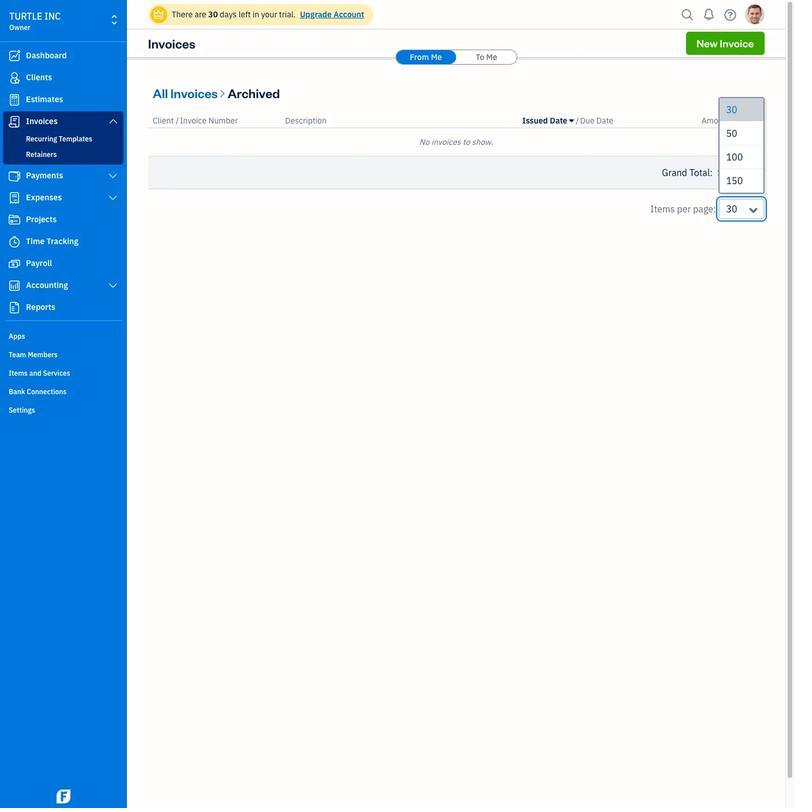 Task type: vqa. For each thing, say whether or not it's contained in the screenshot.
'and' inside The Items And Services link
no



Task type: locate. For each thing, give the bounding box(es) containing it.
reports
[[26, 302, 55, 313]]

items left and
[[9, 369, 28, 378]]

chevron large down image inside expenses link
[[108, 194, 118, 203]]

30 inside items per page: 'field'
[[727, 203, 738, 215]]

0 vertical spatial invoice
[[721, 36, 755, 50]]

chevron large down image up projects 'link'
[[108, 194, 118, 203]]

description
[[285, 116, 327, 126]]

from me
[[410, 52, 442, 62]]

date left caretdown icon
[[550, 116, 568, 126]]

payments link
[[3, 166, 124, 187]]

invoices down there
[[148, 35, 195, 51]]

invoices inside main element
[[26, 116, 58, 127]]

items inside main element
[[9, 369, 28, 378]]

0 horizontal spatial date
[[550, 116, 568, 126]]

tracking
[[47, 236, 79, 247]]

payroll
[[26, 258, 52, 269]]

chevron large down image down retainers link
[[108, 172, 118, 181]]

upgrade account link
[[298, 9, 365, 20]]

list box containing 30
[[720, 98, 764, 193]]

invoices up recurring
[[26, 116, 58, 127]]

2 date from the left
[[597, 116, 614, 126]]

there
[[172, 9, 193, 20]]

to me link
[[457, 50, 517, 64]]

from
[[410, 52, 429, 62]]

crown image
[[153, 8, 165, 21]]

0 horizontal spatial items
[[9, 369, 28, 378]]

2 horizontal spatial /
[[733, 116, 736, 126]]

to
[[463, 137, 471, 147]]

clients link
[[3, 68, 124, 88]]

no invoices to show.
[[420, 137, 494, 147]]

date for issued date
[[550, 116, 568, 126]]

2 vertical spatial invoices
[[26, 116, 58, 127]]

timer image
[[8, 236, 21, 248]]

2 vertical spatial 30
[[727, 203, 738, 215]]

0 horizontal spatial invoice
[[180, 116, 207, 126]]

1 / from the left
[[176, 116, 179, 126]]

chevron large down image
[[108, 117, 118, 126], [108, 172, 118, 181]]

team members
[[9, 351, 58, 359]]

/ right caretdown icon
[[576, 116, 580, 126]]

all invoices
[[153, 85, 218, 101]]

1 vertical spatial chevron large down image
[[108, 172, 118, 181]]

days
[[220, 9, 237, 20]]

invoices
[[148, 35, 195, 51], [171, 85, 218, 101], [26, 116, 58, 127]]

1 vertical spatial invoices
[[171, 85, 218, 101]]

2 chevron large down image from the top
[[108, 281, 118, 291]]

1 horizontal spatial me
[[487, 52, 498, 62]]

new
[[697, 36, 718, 50]]

left
[[239, 9, 251, 20]]

recurring templates
[[26, 135, 92, 143]]

expenses link
[[3, 188, 124, 209]]

date for due date
[[597, 116, 614, 126]]

number
[[209, 116, 238, 126]]

payment image
[[8, 170, 21, 182]]

and
[[29, 369, 41, 378]]

me right to
[[487, 52, 498, 62]]

0 vertical spatial chevron large down image
[[108, 194, 118, 203]]

accounting
[[26, 280, 68, 291]]

projects link
[[3, 210, 124, 231]]

1 chevron large down image from the top
[[108, 194, 118, 203]]

chevron large down image left client
[[108, 117, 118, 126]]

estimates
[[26, 94, 63, 105]]

me inside "link"
[[487, 52, 498, 62]]

invoices
[[432, 137, 461, 147]]

services
[[43, 369, 70, 378]]

dashboard
[[26, 50, 67, 61]]

payroll link
[[3, 254, 124, 274]]

templates
[[59, 135, 92, 143]]

chevron large down image for invoices
[[108, 117, 118, 126]]

reports link
[[3, 298, 124, 318]]

items left per
[[651, 203, 676, 215]]

/
[[176, 116, 179, 126], [576, 116, 580, 126], [733, 116, 736, 126]]

50
[[727, 128, 738, 139]]

/ for amount
[[733, 116, 736, 126]]

0 horizontal spatial me
[[431, 52, 442, 62]]

issued
[[523, 116, 549, 126]]

0 horizontal spatial /
[[176, 116, 179, 126]]

0 vertical spatial items
[[651, 203, 676, 215]]

1 vertical spatial invoice
[[180, 116, 207, 126]]

items and services link
[[3, 365, 124, 382]]

expense image
[[8, 192, 21, 204]]

1 vertical spatial 30
[[727, 104, 738, 116]]

client image
[[8, 72, 21, 84]]

client / invoice number
[[153, 116, 238, 126]]

me
[[431, 52, 442, 62], [487, 52, 498, 62]]

me for from me
[[431, 52, 442, 62]]

items for items per page:
[[651, 203, 676, 215]]

me right the from
[[431, 52, 442, 62]]

dashboard link
[[3, 46, 124, 66]]

invoice down all invoices link
[[180, 116, 207, 126]]

invoices link
[[3, 112, 124, 132]]

2 / from the left
[[576, 116, 580, 126]]

150
[[727, 175, 744, 187]]

invoices up client / invoice number
[[171, 85, 218, 101]]

1 vertical spatial chevron large down image
[[108, 281, 118, 291]]

estimates link
[[3, 90, 124, 110]]

2 me from the left
[[487, 52, 498, 62]]

all invoices link
[[153, 85, 220, 101]]

1 me from the left
[[431, 52, 442, 62]]

your
[[261, 9, 277, 20]]

from me link
[[396, 50, 456, 64]]

chevron large down image for payments
[[108, 172, 118, 181]]

2 chevron large down image from the top
[[108, 172, 118, 181]]

owner
[[9, 23, 31, 32]]

invoice
[[721, 36, 755, 50], [180, 116, 207, 126]]

chevron large down image inside payments 'link'
[[108, 172, 118, 181]]

30
[[208, 9, 218, 20], [727, 104, 738, 116], [727, 203, 738, 215]]

1 chevron large down image from the top
[[108, 117, 118, 126]]

1 horizontal spatial /
[[576, 116, 580, 126]]

1 vertical spatial items
[[9, 369, 28, 378]]

date
[[550, 116, 568, 126], [597, 116, 614, 126]]

chevron large down image down payroll link
[[108, 281, 118, 291]]

chevron large down image inside accounting "link"
[[108, 281, 118, 291]]

grand total : $0.00 usd
[[663, 167, 761, 179]]

:
[[711, 167, 713, 179]]

no
[[420, 137, 430, 147]]

1 horizontal spatial items
[[651, 203, 676, 215]]

/ up "50"
[[733, 116, 736, 126]]

per
[[678, 203, 692, 215]]

100
[[727, 151, 744, 163]]

date right due
[[597, 116, 614, 126]]

due
[[581, 116, 595, 126]]

invoice down go to help image
[[721, 36, 755, 50]]

due date
[[581, 116, 614, 126]]

1 horizontal spatial date
[[597, 116, 614, 126]]

/ right client
[[176, 116, 179, 126]]

main element
[[0, 0, 156, 809]]

chevron large down image for accounting
[[108, 281, 118, 291]]

members
[[28, 351, 58, 359]]

1 date from the left
[[550, 116, 568, 126]]

0 vertical spatial 30
[[208, 9, 218, 20]]

chevron large down image
[[108, 194, 118, 203], [108, 281, 118, 291]]

apps link
[[3, 328, 124, 345]]

list box
[[720, 98, 764, 193]]

there are 30 days left in your trial. upgrade account
[[172, 9, 365, 20]]

0 vertical spatial chevron large down image
[[108, 117, 118, 126]]

chevron large down image for expenses
[[108, 194, 118, 203]]

3 / from the left
[[733, 116, 736, 126]]



Task type: describe. For each thing, give the bounding box(es) containing it.
inc
[[44, 10, 61, 22]]

payments
[[26, 170, 63, 181]]

bank
[[9, 388, 25, 396]]

bank connections link
[[3, 383, 124, 400]]

notifications image
[[701, 3, 719, 26]]

page:
[[694, 203, 717, 215]]

dashboard image
[[8, 50, 21, 62]]

all
[[153, 85, 168, 101]]

search image
[[679, 6, 698, 23]]

$0.00
[[718, 167, 743, 179]]

items and services
[[9, 369, 70, 378]]

trial.
[[279, 9, 296, 20]]

new invoice link
[[687, 32, 765, 55]]

status link
[[737, 116, 761, 126]]

freshbooks image
[[54, 790, 73, 804]]

recurring templates link
[[5, 132, 121, 146]]

upgrade
[[300, 9, 332, 20]]

retainers link
[[5, 148, 121, 162]]

chart image
[[8, 280, 21, 292]]

client link
[[153, 116, 176, 126]]

usd
[[745, 168, 761, 179]]

clients
[[26, 72, 52, 83]]

Items per page: field
[[719, 199, 765, 220]]

time tracking
[[26, 236, 79, 247]]

amount
[[702, 116, 731, 126]]

estimate image
[[8, 94, 21, 106]]

due date link
[[581, 116, 614, 126]]

accounting link
[[3, 276, 124, 296]]

amount / status
[[702, 116, 761, 126]]

apps
[[9, 332, 25, 341]]

bank connections
[[9, 388, 67, 396]]

invoice image
[[8, 116, 21, 128]]

issued date
[[523, 116, 568, 126]]

client
[[153, 116, 174, 126]]

to
[[476, 52, 485, 62]]

time
[[26, 236, 45, 247]]

expenses
[[26, 192, 62, 203]]

time tracking link
[[3, 232, 124, 252]]

grand
[[663, 167, 688, 179]]

me for to me
[[487, 52, 498, 62]]

archived
[[228, 85, 280, 101]]

money image
[[8, 258, 21, 270]]

items per page:
[[651, 203, 717, 215]]

team members link
[[3, 346, 124, 363]]

0 vertical spatial invoices
[[148, 35, 195, 51]]

items for items and services
[[9, 369, 28, 378]]

projects
[[26, 214, 57, 225]]

team
[[9, 351, 26, 359]]

description link
[[285, 116, 327, 126]]

connections
[[27, 388, 67, 396]]

go to help image
[[722, 6, 740, 23]]

invoice number link
[[180, 116, 238, 126]]

caretdown image
[[570, 116, 575, 125]]

recurring
[[26, 135, 57, 143]]

report image
[[8, 302, 21, 314]]

total
[[690, 167, 711, 179]]

turtle
[[9, 10, 42, 22]]

issued date link
[[523, 116, 576, 126]]

project image
[[8, 214, 21, 226]]

new invoice
[[697, 36, 755, 50]]

settings
[[9, 406, 35, 415]]

in
[[253, 9, 259, 20]]

status
[[737, 116, 761, 126]]

1 horizontal spatial invoice
[[721, 36, 755, 50]]

/ for client
[[176, 116, 179, 126]]

show.
[[472, 137, 494, 147]]

retainers
[[26, 150, 57, 159]]

turtle inc owner
[[9, 10, 61, 32]]

to me
[[476, 52, 498, 62]]

settings link
[[3, 402, 124, 419]]

account
[[334, 9, 365, 20]]



